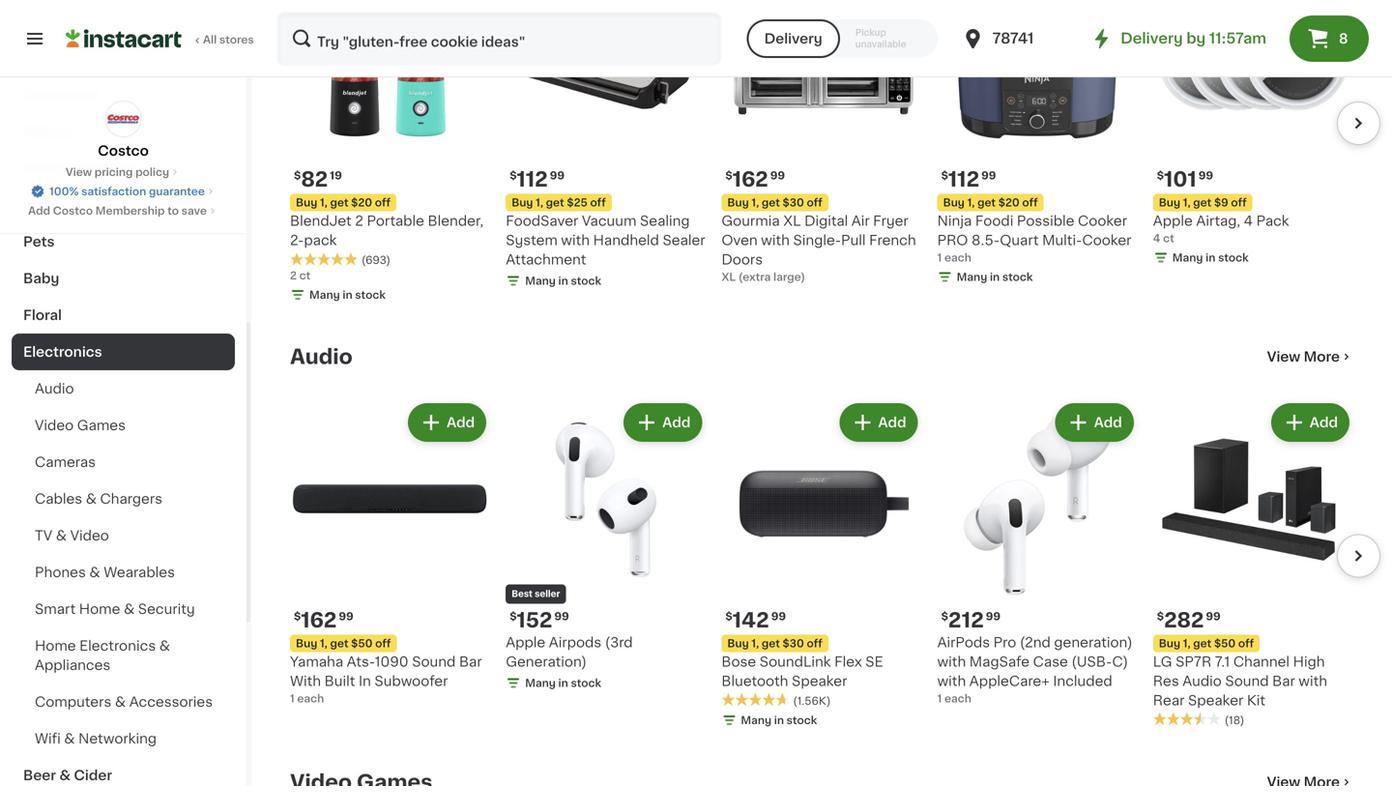 Task type: locate. For each thing, give the bounding box(es) containing it.
add button for 282
[[1273, 405, 1348, 440]]

large)
[[774, 272, 805, 283]]

$ for yamaha ats-1090 sound bar with built in subwoofer
[[294, 611, 301, 622]]

2 $20 from the left
[[999, 197, 1020, 208]]

household
[[23, 88, 99, 102]]

3 product group from the left
[[722, 400, 922, 732]]

xl up single-
[[783, 214, 801, 228]]

1 vertical spatial bar
[[1273, 674, 1295, 688]]

high
[[1293, 655, 1325, 669]]

gourmia xl digital air fryer oven with single-pull french doors xl (extra large)
[[722, 214, 916, 283]]

2 buy 1, get $50 off from the left
[[1159, 638, 1254, 649]]

1 vertical spatial 162
[[301, 610, 337, 630]]

99 for foodsaver vacuum sealing system with handheld sealer attachment
[[550, 170, 565, 181]]

1 down with
[[290, 693, 295, 704]]

off for ninja foodi possible cooker pro 8.5-quart multi-cooker
[[1022, 197, 1038, 208]]

meat
[[23, 161, 59, 175]]

99 inside the $ 282 99
[[1206, 611, 1221, 622]]

1 horizontal spatial sound
[[1225, 674, 1269, 688]]

0 horizontal spatial bar
[[459, 655, 482, 669]]

0 vertical spatial costco
[[98, 144, 149, 158]]

audio up video games
[[35, 382, 74, 395]]

2 item carousel region from the top
[[290, 392, 1381, 740]]

$ 112 99 up ninja at the right top
[[941, 169, 996, 190]]

1 horizontal spatial 162
[[733, 169, 768, 190]]

0 horizontal spatial home
[[35, 639, 76, 653]]

99
[[770, 170, 785, 181], [550, 170, 565, 181], [982, 170, 996, 181], [1199, 170, 1214, 181], [339, 611, 354, 622], [771, 611, 786, 622], [554, 611, 569, 622], [986, 611, 1001, 622], [1206, 611, 1221, 622]]

buy for ninja foodi possible cooker pro 8.5-quart multi-cooker
[[943, 197, 965, 208]]

off up channel
[[1239, 638, 1254, 649]]

0 horizontal spatial $ 162 99
[[294, 610, 354, 630]]

lg sp7r 7.1 channel high res audio sound bar with rear speaker kit
[[1153, 655, 1328, 707]]

phones & wearables link
[[12, 554, 235, 591]]

0 horizontal spatial $50
[[351, 638, 373, 649]]

1 buy 1, get $30 off from the top
[[728, 197, 823, 208]]

1 horizontal spatial home
[[79, 602, 120, 616]]

1 add button from the left
[[410, 405, 485, 440]]

ninja
[[938, 214, 972, 228]]

costco down '100%'
[[53, 205, 93, 216]]

$ 162 99 up yamaha
[[294, 610, 354, 630]]

buy 1, get $50 off for 162
[[296, 638, 391, 649]]

each
[[945, 253, 972, 263], [297, 693, 324, 704], [945, 693, 972, 704]]

get for ninja foodi possible cooker pro 8.5-quart multi-cooker
[[978, 197, 996, 208]]

& right beer
[[59, 769, 71, 782]]

0 vertical spatial speaker
[[792, 674, 847, 688]]

channel
[[1234, 655, 1290, 669]]

1 112 from the left
[[517, 169, 548, 190]]

& for video
[[56, 529, 67, 542]]

$ 162 99 for gourmia
[[726, 169, 785, 190]]

1, down $ 142 99 on the right bottom of the page
[[752, 638, 759, 649]]

0 vertical spatial item carousel region
[[290, 0, 1381, 314]]

single-
[[793, 234, 841, 247]]

item carousel region containing 82
[[290, 0, 1381, 314]]

video
[[35, 419, 74, 432], [70, 529, 109, 542]]

1 $ 112 99 from the left
[[510, 169, 565, 190]]

1, up blendjet
[[320, 197, 328, 208]]

1 horizontal spatial buy 1, get $50 off
[[1159, 638, 1254, 649]]

0 vertical spatial $30
[[783, 197, 804, 208]]

99 for ninja foodi possible cooker pro 8.5-quart multi-cooker
[[982, 170, 996, 181]]

2 inside "blendjet 2 portable blender, 2-pack"
[[355, 214, 363, 228]]

in down bluetooth
[[774, 715, 784, 726]]

buy 1, get $25 off
[[512, 197, 606, 208]]

1 inside ninja foodi possible cooker pro 8.5-quart multi-cooker 1 each
[[938, 253, 942, 263]]

152
[[517, 610, 553, 630]]

costco
[[98, 144, 149, 158], [53, 205, 93, 216]]

1, for gourmia xl digital air fryer oven with single-pull french doors
[[752, 197, 759, 208]]

buy 1, get $30 off up gourmia
[[728, 197, 823, 208]]

add button
[[410, 405, 485, 440], [626, 405, 700, 440], [842, 405, 916, 440], [1057, 405, 1132, 440], [1273, 405, 1348, 440]]

video up cameras
[[35, 419, 74, 432]]

apple inside the apple airtag, 4 pack 4 ct
[[1153, 214, 1193, 228]]

$30 up single-
[[783, 197, 804, 208]]

apple inside apple airpods (3rd generation)
[[506, 636, 546, 649]]

pack
[[304, 234, 337, 247]]

audio down sp7r
[[1183, 674, 1222, 688]]

2 $ 112 99 from the left
[[941, 169, 996, 190]]

1 vertical spatial audio
[[35, 382, 74, 395]]

with inside gourmia xl digital air fryer oven with single-pull french doors xl (extra large)
[[761, 234, 790, 247]]

2 vertical spatial audio
[[1183, 674, 1222, 688]]

in down attachment
[[558, 276, 568, 286]]

games
[[77, 419, 126, 432]]

0 horizontal spatial sound
[[412, 655, 456, 669]]

$ inside $ 101 99
[[1157, 170, 1164, 181]]

$9
[[1214, 197, 1229, 208]]

attachment
[[506, 253, 586, 267]]

1 vertical spatial ct
[[299, 270, 311, 281]]

1 horizontal spatial 2
[[355, 214, 363, 228]]

112 up ninja at the right top
[[948, 169, 980, 190]]

add
[[28, 205, 50, 216], [447, 416, 475, 430], [663, 416, 691, 430], [878, 416, 907, 430], [1094, 416, 1122, 430], [1310, 416, 1338, 430]]

1 horizontal spatial 112
[[948, 169, 980, 190]]

1 vertical spatial buy 1, get $30 off
[[728, 638, 823, 649]]

99 inside $ 142 99
[[771, 611, 786, 622]]

0 horizontal spatial buy 1, get $50 off
[[296, 638, 391, 649]]

99 for lg sp7r 7.1 channel high res audio sound bar with rear speaker kit
[[1206, 611, 1221, 622]]

1 inside airpods pro (2nd generation) with magsafe case (usb-c) with applecare+ included 1 each
[[938, 693, 942, 704]]

get for yamaha ats-1090 sound bar with built in subwoofer
[[330, 638, 349, 649]]

0 horizontal spatial 162
[[301, 610, 337, 630]]

100% satisfaction guarantee
[[49, 186, 205, 197]]

0 horizontal spatial 2
[[290, 270, 297, 281]]

many down 2 ct
[[309, 290, 340, 300]]

buy for gourmia xl digital air fryer oven with single-pull french doors
[[728, 197, 749, 208]]

cameras
[[35, 455, 96, 469]]

112
[[517, 169, 548, 190], [948, 169, 980, 190]]

1 $50 from the left
[[351, 638, 373, 649]]

0 horizontal spatial 4
[[1153, 233, 1161, 244]]

112 for foodsaver vacuum sealing system with handheld sealer attachment
[[517, 169, 548, 190]]

delivery inside button
[[764, 32, 823, 45]]

$ for gourmia xl digital air fryer oven with single-pull french doors
[[726, 170, 733, 181]]

each inside yamaha ats-1090 sound bar with built in subwoofer 1 each
[[297, 693, 324, 704]]

product group
[[290, 400, 490, 706], [506, 400, 706, 695], [722, 400, 922, 732], [938, 400, 1138, 706], [1153, 400, 1354, 728]]

99 up gourmia
[[770, 170, 785, 181]]

$ inside $ 142 99
[[726, 611, 733, 622]]

1 vertical spatial 4
[[1153, 233, 1161, 244]]

$ 112 99 up buy 1, get $25 off
[[510, 169, 565, 190]]

99 inside $ 212 99
[[986, 611, 1001, 622]]

1 vertical spatial apple
[[506, 636, 546, 649]]

1 horizontal spatial audio link
[[290, 345, 353, 369]]

computers
[[35, 695, 111, 709]]

3 add button from the left
[[842, 405, 916, 440]]

many down generation) on the bottom
[[525, 678, 556, 688]]

electronics down smart home & security
[[79, 639, 156, 653]]

with inside the foodsaver vacuum sealing system with handheld sealer attachment
[[561, 234, 590, 247]]

1 vertical spatial view
[[1267, 350, 1301, 364]]

off up soundlink
[[807, 638, 823, 649]]

snacks & candy
[[23, 198, 138, 212]]

buy for blendjet 2 portable blender, 2-pack
[[296, 197, 317, 208]]

$ for ninja foodi possible cooker pro 8.5-quart multi-cooker
[[941, 170, 948, 181]]

blendjet 2 portable blender, 2-pack
[[290, 214, 484, 247]]

case
[[1033, 655, 1068, 669]]

$30 up soundlink
[[783, 638, 804, 649]]

0 horizontal spatial xl
[[722, 272, 736, 283]]

1 vertical spatial sound
[[1225, 674, 1269, 688]]

1 horizontal spatial bar
[[1273, 674, 1295, 688]]

$ for blendjet 2 portable blender, 2-pack
[[294, 170, 301, 181]]

0 horizontal spatial $ 112 99
[[510, 169, 565, 190]]

each down with
[[297, 693, 324, 704]]

view for view pricing policy
[[66, 167, 92, 177]]

1 vertical spatial $ 162 99
[[294, 610, 354, 630]]

home electronics & appliances link
[[12, 628, 235, 684]]

0 horizontal spatial ct
[[299, 270, 311, 281]]

smart home & security link
[[12, 591, 235, 628]]

1 vertical spatial 2
[[290, 270, 297, 281]]

& up networking
[[115, 695, 126, 709]]

1 horizontal spatial $20
[[999, 197, 1020, 208]]

add for bose soundlink flex se bluetooth speaker
[[878, 416, 907, 430]]

with inside lg sp7r 7.1 channel high res audio sound bar with rear speaker kit
[[1299, 674, 1328, 688]]

home down phones & wearables
[[79, 602, 120, 616]]

1 horizontal spatial speaker
[[1188, 694, 1244, 707]]

airtag,
[[1196, 214, 1241, 228]]

& right tv
[[56, 529, 67, 542]]

0 vertical spatial audio
[[290, 347, 353, 367]]

2-
[[290, 234, 304, 247]]

get up sp7r
[[1193, 638, 1212, 649]]

$20 for 82
[[351, 197, 372, 208]]

xl
[[783, 214, 801, 228], [722, 272, 736, 283]]

$ left "19"
[[294, 170, 301, 181]]

quart
[[1000, 234, 1039, 247]]

each for 8.5-
[[945, 253, 972, 263]]

$ for bose soundlink flex se bluetooth speaker
[[726, 611, 733, 622]]

view up '100%'
[[66, 167, 92, 177]]

1 buy 1, get $50 off from the left
[[296, 638, 391, 649]]

delivery inside "link"
[[1121, 31, 1183, 45]]

5 product group from the left
[[1153, 400, 1354, 728]]

0 vertical spatial bar
[[459, 655, 482, 669]]

2 $30 from the top
[[783, 638, 804, 649]]

stock down apple airpods (3rd generation)
[[571, 678, 601, 688]]

magsafe
[[970, 655, 1030, 669]]

off for gourmia xl digital air fryer oven with single-pull french doors
[[807, 197, 823, 208]]

162 up gourmia
[[733, 169, 768, 190]]

& down '100%'
[[77, 198, 88, 212]]

1 horizontal spatial ct
[[1163, 233, 1175, 244]]

0 horizontal spatial costco
[[53, 205, 93, 216]]

candy
[[92, 198, 138, 212]]

stock down the foodsaver vacuum sealing system with handheld sealer attachment
[[571, 276, 601, 286]]

off right $9
[[1231, 197, 1247, 208]]

1 vertical spatial item carousel region
[[290, 392, 1381, 740]]

cooker right quart
[[1082, 234, 1132, 247]]

2 112 from the left
[[948, 169, 980, 190]]

buy 1, get $20 off up foodi
[[943, 197, 1038, 208]]

82
[[301, 169, 328, 190]]

(2nd
[[1020, 636, 1051, 649]]

1, up ninja at the right top
[[967, 197, 975, 208]]

101
[[1164, 169, 1197, 190]]

$ down best
[[510, 611, 517, 622]]

1 vertical spatial video
[[70, 529, 109, 542]]

0 vertical spatial sound
[[412, 655, 456, 669]]

1 down airpods
[[938, 693, 942, 704]]

1 horizontal spatial 4
[[1244, 214, 1253, 228]]

5 add button from the left
[[1273, 405, 1348, 440]]

0 horizontal spatial speaker
[[792, 674, 847, 688]]

0 horizontal spatial audio link
[[12, 370, 235, 407]]

kit
[[1247, 694, 1266, 707]]

policy
[[135, 167, 169, 177]]

xl down doors
[[722, 272, 736, 283]]

1 horizontal spatial apple
[[1153, 214, 1193, 228]]

99 up foodi
[[982, 170, 996, 181]]

speaker
[[792, 674, 847, 688], [1188, 694, 1244, 707]]

many in stock down 8.5-
[[957, 272, 1033, 283]]

ct
[[1163, 233, 1175, 244], [299, 270, 311, 281]]

pets link
[[12, 223, 235, 260]]

ct down buy 1, get $9 off at the right of the page
[[1163, 233, 1175, 244]]

& right cables
[[86, 492, 97, 506]]

& for chargers
[[86, 492, 97, 506]]

cooker
[[1078, 214, 1127, 228], [1082, 234, 1132, 247]]

audio down 2 ct
[[290, 347, 353, 367]]

speaker inside lg sp7r 7.1 channel high res audio sound bar with rear speaker kit
[[1188, 694, 1244, 707]]

None search field
[[277, 12, 722, 66]]

buy up foodsaver
[[512, 197, 533, 208]]

1 vertical spatial cooker
[[1082, 234, 1132, 247]]

apple down 152
[[506, 636, 546, 649]]

buy up ninja at the right top
[[943, 197, 965, 208]]

0 vertical spatial ct
[[1163, 233, 1175, 244]]

floral
[[23, 308, 62, 322]]

$ inside the $ 282 99
[[1157, 611, 1164, 622]]

4 product group from the left
[[938, 400, 1138, 706]]

many down attachment
[[525, 276, 556, 286]]

in down "blendjet 2 portable blender, 2-pack"
[[343, 290, 353, 300]]

cables & chargers
[[35, 492, 162, 506]]

99 up buy 1, get $25 off
[[550, 170, 565, 181]]

(1.56k)
[[793, 696, 831, 706]]

0 horizontal spatial view
[[66, 167, 92, 177]]

$50 up 7.1
[[1214, 638, 1236, 649]]

0 vertical spatial view
[[66, 167, 92, 177]]

rear
[[1153, 694, 1185, 707]]

phones
[[35, 566, 86, 579]]

1 horizontal spatial $ 162 99
[[726, 169, 785, 190]]

1 buy 1, get $20 off from the left
[[296, 197, 391, 208]]

sound up subwoofer
[[412, 655, 456, 669]]

1 $30 from the top
[[783, 197, 804, 208]]

product group containing 162
[[290, 400, 490, 706]]

1 horizontal spatial view
[[1267, 350, 1301, 364]]

0 vertical spatial xl
[[783, 214, 801, 228]]

get down $ 142 99 on the right bottom of the page
[[762, 638, 780, 649]]

0 vertical spatial cooker
[[1078, 214, 1127, 228]]

$ inside $ 152 99
[[510, 611, 517, 622]]

1 horizontal spatial delivery
[[1121, 31, 1183, 45]]

0 horizontal spatial audio
[[35, 382, 74, 395]]

1 vertical spatial electronics
[[79, 639, 156, 653]]

buy for foodsaver vacuum sealing system with handheld sealer attachment
[[512, 197, 533, 208]]

1 horizontal spatial costco
[[98, 144, 149, 158]]

1 vertical spatial home
[[35, 639, 76, 653]]

2 product group from the left
[[506, 400, 706, 695]]

& for seafood
[[62, 161, 74, 175]]

0 horizontal spatial 112
[[517, 169, 548, 190]]

buy 1, get $20 off
[[296, 197, 391, 208], [943, 197, 1038, 208]]

generation)
[[506, 655, 587, 669]]

buy for lg sp7r 7.1 channel high res audio sound bar with rear speaker kit
[[1159, 638, 1181, 649]]

in down 8.5-
[[990, 272, 1000, 283]]

99 inside $ 152 99
[[554, 611, 569, 622]]

2 buy 1, get $20 off from the left
[[943, 197, 1038, 208]]

item carousel region
[[290, 0, 1381, 314], [290, 392, 1381, 740]]

buy 1, get $20 off for 112
[[943, 197, 1038, 208]]

1, up sp7r
[[1183, 638, 1191, 649]]

instacart logo image
[[66, 27, 182, 50]]

get up ats-
[[330, 638, 349, 649]]

1 $20 from the left
[[351, 197, 372, 208]]

1 down "pro"
[[938, 253, 942, 263]]

bar inside lg sp7r 7.1 channel high res audio sound bar with rear speaker kit
[[1273, 674, 1295, 688]]

bar inside yamaha ats-1090 sound bar with built in subwoofer 1 each
[[459, 655, 482, 669]]

delivery for delivery
[[764, 32, 823, 45]]

2 horizontal spatial audio
[[1183, 674, 1222, 688]]

$ 112 99 for ninja foodi possible cooker pro 8.5-quart multi-cooker
[[941, 169, 996, 190]]

buy 1, get $50 off up ats-
[[296, 638, 391, 649]]

$20 up foodi
[[999, 197, 1020, 208]]

1 vertical spatial costco
[[53, 205, 93, 216]]

2 buy 1, get $30 off from the top
[[728, 638, 823, 649]]

buy up yamaha
[[296, 638, 317, 649]]

99 right 282
[[1206, 611, 1221, 622]]

99 right 212
[[986, 611, 1001, 622]]

0 horizontal spatial delivery
[[764, 32, 823, 45]]

many in stock
[[1173, 253, 1249, 263], [957, 272, 1033, 283], [525, 276, 601, 286], [309, 290, 386, 300], [525, 678, 601, 688], [741, 715, 817, 726]]

0 vertical spatial 2
[[355, 214, 363, 228]]

1 horizontal spatial $ 112 99
[[941, 169, 996, 190]]

smart home & security
[[35, 602, 195, 616]]

bar down channel
[[1273, 674, 1295, 688]]

$ up bose
[[726, 611, 733, 622]]

many in stock down (1.56k)
[[741, 715, 817, 726]]

1, for bose soundlink flex se bluetooth speaker
[[752, 638, 759, 649]]

1 horizontal spatial buy 1, get $20 off
[[943, 197, 1038, 208]]

pricing
[[94, 167, 133, 177]]

buy 1, get $50 off for 282
[[1159, 638, 1254, 649]]

1 horizontal spatial audio
[[290, 347, 353, 367]]

product group containing 282
[[1153, 400, 1354, 728]]

ats-
[[347, 655, 375, 669]]

apple for apple airtag, 4 pack 4 ct
[[1153, 214, 1193, 228]]

electronics link
[[12, 334, 235, 370]]

0 horizontal spatial $20
[[351, 197, 372, 208]]

0 vertical spatial $ 162 99
[[726, 169, 785, 190]]

1 horizontal spatial $50
[[1214, 638, 1236, 649]]

buy 1, get $30 off up soundlink
[[728, 638, 823, 649]]

1 item carousel region from the top
[[290, 0, 1381, 314]]

99 inside $ 101 99
[[1199, 170, 1214, 181]]

many in stock down (693)
[[309, 290, 386, 300]]

audio
[[290, 347, 353, 367], [35, 382, 74, 395], [1183, 674, 1222, 688]]

sound inside lg sp7r 7.1 channel high res audio sound bar with rear speaker kit
[[1225, 674, 1269, 688]]

1 vertical spatial speaker
[[1188, 694, 1244, 707]]

0 vertical spatial 162
[[733, 169, 768, 190]]

1 vertical spatial audio link
[[12, 370, 235, 407]]

78741 button
[[962, 12, 1078, 66]]

99 up ats-
[[339, 611, 354, 622]]

ct down 2- at the left of page
[[299, 270, 311, 281]]

0 horizontal spatial apple
[[506, 636, 546, 649]]

pets
[[23, 235, 55, 248]]

view for view more
[[1267, 350, 1301, 364]]

speaker up (1.56k)
[[792, 674, 847, 688]]

get left $25
[[546, 197, 564, 208]]

1 product group from the left
[[290, 400, 490, 706]]

1, up gourmia
[[752, 197, 759, 208]]

buy up blendjet
[[296, 197, 317, 208]]

add costco membership to save link
[[28, 203, 218, 219]]

each inside ninja foodi possible cooker pro 8.5-quart multi-cooker 1 each
[[945, 253, 972, 263]]

$ 212 99
[[941, 610, 1001, 630]]

buy 1, get $20 off for 82
[[296, 197, 391, 208]]

stock
[[1218, 253, 1249, 263], [1003, 272, 1033, 283], [571, 276, 601, 286], [355, 290, 386, 300], [571, 678, 601, 688], [787, 715, 817, 726]]

$ up ninja at the right top
[[941, 170, 948, 181]]

$ inside $ 82 19
[[294, 170, 301, 181]]

audio link up games
[[12, 370, 235, 407]]

buy for bose soundlink flex se bluetooth speaker
[[728, 638, 749, 649]]

off up portable
[[375, 197, 391, 208]]

each inside airpods pro (2nd generation) with magsafe case (usb-c) with applecare+ included 1 each
[[945, 693, 972, 704]]

wearables
[[104, 566, 175, 579]]

bar left generation) on the bottom
[[459, 655, 482, 669]]

more
[[1304, 350, 1340, 364]]

home inside home electronics & appliances
[[35, 639, 76, 653]]

many
[[1173, 253, 1203, 263], [957, 272, 987, 283], [525, 276, 556, 286], [309, 290, 340, 300], [525, 678, 556, 688], [741, 715, 772, 726]]

0 vertical spatial audio link
[[290, 345, 353, 369]]

off up possible
[[1022, 197, 1038, 208]]

& right the phones in the bottom of the page
[[89, 566, 100, 579]]

99 right 142
[[771, 611, 786, 622]]

product group containing 212
[[938, 400, 1138, 706]]

2 down 2- at the left of page
[[290, 270, 297, 281]]

get left $9
[[1193, 197, 1212, 208]]

0 vertical spatial home
[[79, 602, 120, 616]]

2 $50 from the left
[[1214, 638, 1236, 649]]

costco inside 'link'
[[53, 205, 93, 216]]

$ for lg sp7r 7.1 channel high res audio sound bar with rear speaker kit
[[1157, 611, 1164, 622]]

0 horizontal spatial buy 1, get $20 off
[[296, 197, 391, 208]]

$ up lg
[[1157, 611, 1164, 622]]

audio link
[[290, 345, 353, 369], [12, 370, 235, 407]]

162
[[733, 169, 768, 190], [301, 610, 337, 630]]

cooker up multi-
[[1078, 214, 1127, 228]]

212
[[948, 610, 984, 630]]

4 add button from the left
[[1057, 405, 1132, 440]]

0 vertical spatial buy 1, get $30 off
[[728, 197, 823, 208]]

audio link down 2 ct
[[290, 345, 353, 369]]

off for yamaha ats-1090 sound bar with built in subwoofer
[[375, 638, 391, 649]]

1 vertical spatial $30
[[783, 638, 804, 649]]

& up '100%'
[[62, 161, 74, 175]]

audio inside lg sp7r 7.1 channel high res audio sound bar with rear speaker kit
[[1183, 674, 1222, 688]]

video down cables & chargers
[[70, 529, 109, 542]]

1 for with
[[290, 693, 295, 704]]

cameras link
[[12, 444, 235, 481]]

electronics down floral
[[23, 345, 102, 359]]

1, up yamaha
[[320, 638, 328, 649]]

add for yamaha ats-1090 sound bar with built in subwoofer
[[447, 416, 475, 430]]

floral link
[[12, 297, 235, 334]]

0 vertical spatial apple
[[1153, 214, 1193, 228]]

bluetooth
[[722, 674, 789, 688]]

add button for 162
[[410, 405, 485, 440]]

add for apple airpods (3rd generation)
[[663, 416, 691, 430]]

99 for gourmia xl digital air fryer oven with single-pull french doors
[[770, 170, 785, 181]]

2 left portable
[[355, 214, 363, 228]]

each down "pro"
[[945, 253, 972, 263]]

1 inside yamaha ats-1090 sound bar with built in subwoofer 1 each
[[290, 693, 295, 704]]

buy up gourmia
[[728, 197, 749, 208]]



Task type: describe. For each thing, give the bounding box(es) containing it.
all stores link
[[66, 12, 255, 66]]

in down the apple airtag, 4 pack 4 ct
[[1206, 253, 1216, 263]]

$30 for 162
[[783, 197, 804, 208]]

audio link for video games link
[[12, 370, 235, 407]]

buy for apple airtag, 4 pack
[[1159, 197, 1181, 208]]

1, for yamaha ats-1090 sound bar with built in subwoofer
[[320, 638, 328, 649]]

11:57am
[[1209, 31, 1267, 45]]

baby link
[[12, 260, 235, 297]]

airpods
[[938, 636, 990, 649]]

computers & accessories
[[35, 695, 213, 709]]

$ 82 19
[[294, 169, 342, 190]]

1, for blendjet 2 portable blender, 2-pack
[[320, 197, 328, 208]]

in down generation) on the bottom
[[558, 678, 568, 688]]

$ 112 99 for foodsaver vacuum sealing system with handheld sealer attachment
[[510, 169, 565, 190]]

$ 162 99 for yamaha
[[294, 610, 354, 630]]

wifi & networking link
[[12, 720, 235, 757]]

off for foodsaver vacuum sealing system with handheld sealer attachment
[[590, 197, 606, 208]]

$ for apple airtag, 4 pack
[[1157, 170, 1164, 181]]

Search field
[[278, 14, 720, 64]]

view more
[[1267, 350, 1340, 364]]

airpods pro (2nd generation) with magsafe case (usb-c) with applecare+ included 1 each
[[938, 636, 1133, 704]]

& for candy
[[77, 198, 88, 212]]

(18)
[[1225, 715, 1245, 726]]

delivery for delivery by 11:57am
[[1121, 31, 1183, 45]]

meat & seafood link
[[12, 150, 235, 187]]

& for networking
[[64, 732, 75, 745]]

beer
[[23, 769, 56, 782]]

membership
[[96, 205, 165, 216]]

seller
[[535, 590, 560, 598]]

get for lg sp7r 7.1 channel high res audio sound bar with rear speaker kit
[[1193, 638, 1212, 649]]

costco logo image
[[105, 101, 142, 137]]

$20 for 112
[[999, 197, 1020, 208]]

& for accessories
[[115, 695, 126, 709]]

1 for 8.5-
[[938, 253, 942, 263]]

view pricing policy link
[[66, 164, 181, 180]]

to
[[167, 205, 179, 216]]

pro
[[938, 234, 968, 247]]

142
[[733, 610, 769, 630]]

lg
[[1153, 655, 1172, 669]]

many down bluetooth
[[741, 715, 772, 726]]

appliances
[[35, 658, 111, 672]]

beer & cider link
[[12, 757, 235, 786]]

$50 for 162
[[351, 638, 373, 649]]

off for blendjet 2 portable blender, 2-pack
[[375, 197, 391, 208]]

security
[[138, 602, 195, 616]]

best seller
[[512, 590, 560, 598]]

in
[[359, 674, 371, 688]]

meat & seafood
[[23, 161, 135, 175]]

add button for 142
[[842, 405, 916, 440]]

0 vertical spatial video
[[35, 419, 74, 432]]

foodi
[[975, 214, 1014, 228]]

$ inside $ 212 99
[[941, 611, 948, 622]]

off for lg sp7r 7.1 channel high res audio sound bar with rear speaker kit
[[1239, 638, 1254, 649]]

many in stock down the apple airtag, 4 pack 4 ct
[[1173, 253, 1249, 263]]

8
[[1339, 32, 1348, 45]]

pull
[[841, 234, 866, 247]]

stock down the apple airtag, 4 pack 4 ct
[[1218, 253, 1249, 263]]

stock down quart
[[1003, 272, 1033, 283]]

airpods
[[549, 636, 602, 649]]

service type group
[[747, 19, 938, 58]]

buy 1, get $9 off
[[1159, 197, 1247, 208]]

(693)
[[362, 255, 391, 266]]

off for bose soundlink flex se bluetooth speaker
[[807, 638, 823, 649]]

1 vertical spatial xl
[[722, 272, 736, 283]]

stock down (1.56k)
[[787, 715, 817, 726]]

1, for foodsaver vacuum sealing system with handheld sealer attachment
[[536, 197, 543, 208]]

$ for foodsaver vacuum sealing system with handheld sealer attachment
[[510, 170, 517, 181]]

99 for bose soundlink flex se bluetooth speaker
[[771, 611, 786, 622]]

add inside 'link'
[[28, 205, 50, 216]]

$30 for 142
[[783, 638, 804, 649]]

res
[[1153, 674, 1179, 688]]

buy 1, get $30 off for 162
[[728, 197, 823, 208]]

smart
[[35, 602, 76, 616]]

$50 for 282
[[1214, 638, 1236, 649]]

product group containing 152
[[506, 400, 706, 695]]

speaker inside "bose soundlink flex se bluetooth speaker"
[[792, 674, 847, 688]]

se
[[866, 655, 883, 669]]

generation)
[[1054, 636, 1133, 649]]

add for airpods pro (2nd generation) with magsafe case (usb-c) with applecare+ included
[[1094, 416, 1122, 430]]

& down phones & wearables link at left
[[124, 602, 135, 616]]

system
[[506, 234, 558, 247]]

tv
[[35, 529, 52, 542]]

sp7r
[[1176, 655, 1212, 669]]

oven
[[722, 234, 758, 247]]

bose soundlink flex se bluetooth speaker
[[722, 655, 883, 688]]

162 for yamaha
[[301, 610, 337, 630]]

baby
[[23, 272, 59, 285]]

tv & video
[[35, 529, 109, 542]]

sound inside yamaha ats-1090 sound bar with built in subwoofer 1 each
[[412, 655, 456, 669]]

yamaha ats-1090 sound bar with built in subwoofer 1 each
[[290, 655, 482, 704]]

wifi & networking
[[35, 732, 157, 745]]

1 horizontal spatial xl
[[783, 214, 801, 228]]

handheld
[[593, 234, 659, 247]]

view pricing policy
[[66, 167, 169, 177]]

c)
[[1112, 655, 1129, 669]]

apple for apple airpods (3rd generation)
[[506, 636, 546, 649]]

audio inside audio link
[[35, 382, 74, 395]]

product group containing 142
[[722, 400, 922, 732]]

stores
[[219, 34, 254, 45]]

add for lg sp7r 7.1 channel high res audio sound bar with rear speaker kit
[[1310, 416, 1338, 430]]

get for foodsaver vacuum sealing system with handheld sealer attachment
[[546, 197, 564, 208]]

snacks
[[23, 198, 74, 212]]

subwoofer
[[375, 674, 448, 688]]

yamaha
[[290, 655, 343, 669]]

foodsaver
[[506, 214, 578, 228]]

bakery link
[[12, 113, 235, 150]]

162 for gourmia
[[733, 169, 768, 190]]

delivery by 11:57am
[[1121, 31, 1267, 45]]

apple airpods (3rd generation)
[[506, 636, 633, 669]]

stock down (693)
[[355, 290, 386, 300]]

bakery
[[23, 125, 72, 138]]

buy for yamaha ats-1090 sound bar with built in subwoofer
[[296, 638, 317, 649]]

video games
[[35, 419, 126, 432]]

many in stock down attachment
[[525, 276, 601, 286]]

8.5-
[[972, 234, 1000, 247]]

2 add button from the left
[[626, 405, 700, 440]]

item carousel region containing 162
[[290, 392, 1381, 740]]

get for gourmia xl digital air fryer oven with single-pull french doors
[[762, 197, 780, 208]]

get for apple airtag, 4 pack
[[1193, 197, 1212, 208]]

1, for apple airtag, 4 pack
[[1183, 197, 1191, 208]]

sealer
[[663, 234, 705, 247]]

112 for ninja foodi possible cooker pro 8.5-quart multi-cooker
[[948, 169, 980, 190]]

many down 8.5-
[[957, 272, 987, 283]]

& inside home electronics & appliances
[[159, 639, 170, 653]]

0 vertical spatial 4
[[1244, 214, 1253, 228]]

all stores
[[203, 34, 254, 45]]

& for cider
[[59, 769, 71, 782]]

cider
[[74, 769, 112, 782]]

& for wearables
[[89, 566, 100, 579]]

off for apple airtag, 4 pack
[[1231, 197, 1247, 208]]

delivery button
[[747, 19, 840, 58]]

bose
[[722, 655, 756, 669]]

7.1
[[1215, 655, 1230, 669]]

pro
[[994, 636, 1016, 649]]

buy 1, get $30 off for 142
[[728, 638, 823, 649]]

computers & accessories link
[[12, 684, 235, 720]]

ct inside the apple airtag, 4 pack 4 ct
[[1163, 233, 1175, 244]]

possible
[[1017, 214, 1075, 228]]

0 vertical spatial electronics
[[23, 345, 102, 359]]

get for blendjet 2 portable blender, 2-pack
[[330, 197, 349, 208]]

each for with
[[297, 693, 324, 704]]

99 for yamaha ats-1090 sound bar with built in subwoofer
[[339, 611, 354, 622]]

99 for apple airtag, 4 pack
[[1199, 170, 1214, 181]]

(3rd
[[605, 636, 633, 649]]

multi-
[[1042, 234, 1082, 247]]

many in stock down generation) on the bottom
[[525, 678, 601, 688]]

soundlink
[[760, 655, 831, 669]]

blender,
[[428, 214, 484, 228]]

applecare+
[[970, 674, 1050, 688]]

view more link
[[1267, 347, 1354, 367]]

1, for lg sp7r 7.1 channel high res audio sound bar with rear speaker kit
[[1183, 638, 1191, 649]]

many down the apple airtag, 4 pack 4 ct
[[1173, 253, 1203, 263]]

cables & chargers link
[[12, 481, 235, 517]]

1, for ninja foodi possible cooker pro 8.5-quart multi-cooker
[[967, 197, 975, 208]]

electronics inside home electronics & appliances
[[79, 639, 156, 653]]

audio link for view more link
[[290, 345, 353, 369]]

snacks & candy link
[[12, 187, 235, 223]]

by
[[1187, 31, 1206, 45]]

get for bose soundlink flex se bluetooth speaker
[[762, 638, 780, 649]]



Task type: vqa. For each thing, say whether or not it's contained in the screenshot.
Product group containing 282
yes



